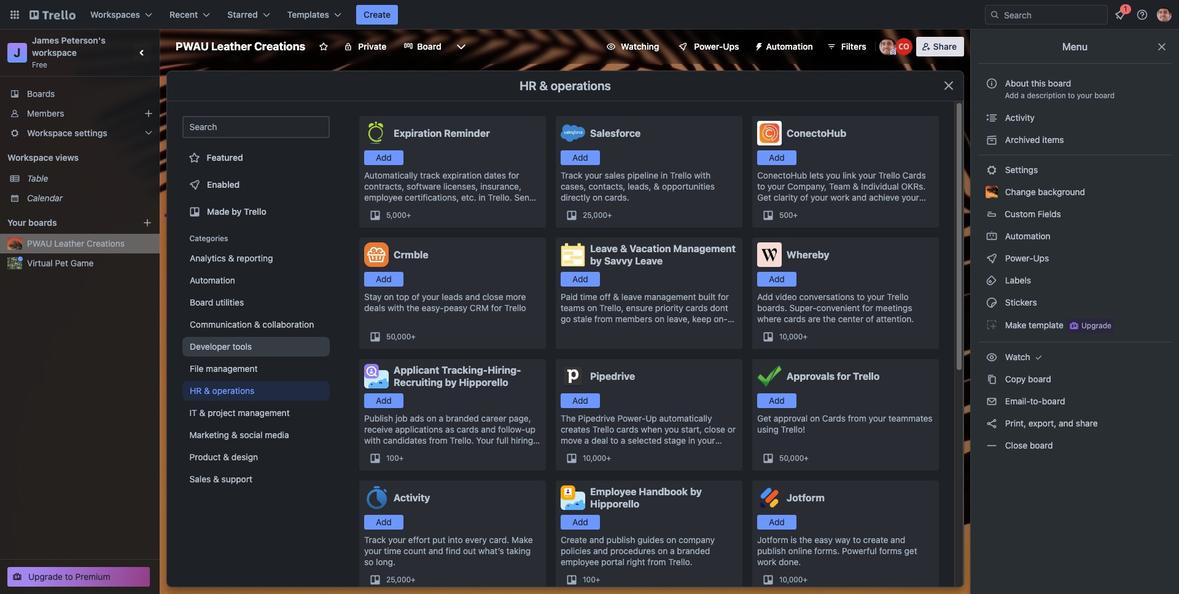 Task type: vqa. For each thing, say whether or not it's contained in the screenshot.
for within the STAY ON TOP OF YOUR LEADS AND CLOSE MORE DEALS WITH THE EASY-PEASY CRM FOR TRELLO
yes



Task type: describe. For each thing, give the bounding box(es) containing it.
track for salesforce
[[561, 170, 583, 181]]

custom
[[1005, 209, 1036, 219]]

add for pipedrive
[[573, 396, 588, 406]]

board up activity link
[[1095, 91, 1115, 100]]

+ for activity
[[411, 576, 416, 585]]

track for activity
[[364, 535, 386, 545]]

close board link
[[978, 436, 1172, 456]]

you inside the pipedrive power-up automatically creates trello cards when you start, close or move a deal to a selected stage in your sales pipeline.
[[665, 424, 679, 435]]

management
[[674, 243, 736, 254]]

a left "selected"
[[621, 435, 626, 446]]

with inside "track your sales pipeline in trello with cases, contacts, leads, & opportunities directly on cards."
[[694, 170, 711, 181]]

go
[[561, 314, 571, 324]]

deals
[[364, 303, 385, 313]]

marketing & social media link
[[182, 426, 330, 445]]

to inside about this board add a description to your board
[[1068, 91, 1075, 100]]

branded inside 'create and publish guides on company policies and procedures on a branded employee portal right from trello.'
[[677, 546, 710, 556]]

into
[[448, 535, 463, 545]]

add button for leave & vacation management by savvy leave
[[561, 272, 600, 287]]

filters button
[[823, 37, 870, 57]]

add inside add video conversations to your trello boards. super-convenient for meetings where cards are the center of attention.
[[757, 292, 773, 302]]

+ for whereby
[[803, 332, 808, 342]]

labels link
[[978, 271, 1172, 291]]

add for jotform
[[769, 517, 785, 528]]

powerful
[[842, 546, 877, 556]]

product & design
[[190, 452, 258, 463]]

your up so
[[364, 546, 382, 556]]

marketing
[[190, 430, 229, 440]]

procedures
[[610, 546, 656, 556]]

communication & collaboration link
[[182, 315, 330, 335]]

100 for applicant tracking-hiring- recruiting by hipporello
[[386, 454, 399, 463]]

1 vertical spatial power-
[[1005, 253, 1033, 264]]

crm
[[470, 303, 489, 313]]

and inside track your effort put into every card. make your time count and find out what's taking so long.
[[429, 546, 443, 556]]

made by trello link
[[182, 200, 330, 224]]

50,000 + for crmble
[[386, 332, 416, 342]]

1 horizontal spatial operations
[[551, 79, 611, 93]]

private
[[358, 41, 387, 52]]

add button for approvals for trello
[[757, 394, 797, 408]]

print, export, and share link
[[978, 414, 1172, 434]]

50,000 for crmble
[[386, 332, 411, 342]]

add button for salesforce
[[561, 150, 600, 165]]

close inside the stay on top of your leads and close more deals with the easy-peasy crm for trello
[[482, 292, 503, 302]]

pipedrive inside the pipedrive power-up automatically creates trello cards when you start, close or move a deal to a selected stage in your sales pipeline.
[[578, 413, 615, 424]]

upgrade to premium link
[[7, 568, 150, 587]]

sm image for automation
[[986, 230, 998, 243]]

trello inside the stay on top of your leads and close more deals with the easy-peasy crm for trello
[[504, 303, 526, 313]]

teammates
[[889, 413, 933, 424]]

by right made
[[232, 206, 242, 217]]

0 vertical spatial pipedrive
[[590, 371, 635, 382]]

on down the priority
[[655, 314, 665, 324]]

candidates
[[383, 435, 427, 446]]

lists
[[587, 325, 602, 335]]

0 horizontal spatial activity
[[394, 493, 430, 504]]

from inside 'create and publish guides on company policies and procedures on a branded employee portal right from trello.'
[[648, 557, 666, 568]]

add button for conectohub
[[757, 150, 797, 165]]

workspace for workspace settings
[[27, 128, 72, 138]]

virtual pet game
[[27, 258, 94, 268]]

archived
[[1005, 135, 1040, 145]]

sales & support link
[[182, 470, 330, 490]]

trello inside the made by trello link
[[244, 206, 266, 217]]

on down guides
[[658, 546, 668, 556]]

0 horizontal spatial automation
[[190, 275, 235, 286]]

search image
[[990, 10, 1000, 20]]

to-
[[1030, 396, 1042, 407]]

for right the approvals
[[837, 371, 851, 382]]

page,
[[509, 413, 531, 424]]

board down the export,
[[1030, 440, 1053, 451]]

when
[[641, 424, 662, 435]]

easy
[[815, 535, 833, 545]]

long.
[[376, 557, 396, 568]]

add for approvals for trello
[[769, 396, 785, 406]]

ups inside power-ups button
[[723, 41, 739, 52]]

1 vertical spatial pwau
[[27, 238, 52, 249]]

trello inside add video conversations to your trello boards. super-convenient for meetings where cards are the center of attention.
[[887, 292, 909, 302]]

add button for whereby
[[757, 272, 797, 287]]

add button for pipedrive
[[561, 394, 600, 408]]

stale
[[573, 314, 592, 324]]

using
[[757, 424, 779, 435]]

0 vertical spatial your
[[7, 217, 26, 228]]

2 vertical spatial management
[[238, 408, 290, 418]]

Board name text field
[[170, 37, 312, 57]]

0 vertical spatial hr & operations
[[520, 79, 611, 93]]

1 vertical spatial leave
[[635, 256, 663, 267]]

your inside "track your sales pipeline in trello with cases, contacts, leads, & opportunities directly on cards."
[[585, 170, 602, 181]]

Search text field
[[182, 116, 330, 138]]

on inside the publish job ads on a branded career page, receive applications as cards and follow-up with candidates from trello. your full hiring pipeline
[[427, 413, 437, 424]]

sm image for copy board
[[986, 373, 998, 386]]

power- inside button
[[694, 41, 723, 52]]

description
[[1027, 91, 1066, 100]]

stickers
[[1003, 297, 1037, 308]]

sm image for watch
[[986, 351, 998, 364]]

cards inside the pipedrive power-up automatically creates trello cards when you start, close or move a deal to a selected stage in your sales pipeline.
[[617, 424, 639, 435]]

j link
[[7, 43, 27, 63]]

from inside paid time off & leave management built for teams on trello, ensure priority cards dont go stale from members on leave, keep on- top of lists
[[595, 314, 613, 324]]

Search field
[[1000, 6, 1107, 24]]

trello inside the conectohub lets you link your trello cards to your company, team & individual okrs. get clarity of your work and achieve your goals
[[879, 170, 900, 181]]

forms.
[[815, 546, 840, 556]]

product
[[190, 452, 221, 463]]

0 horizontal spatial creations
[[87, 238, 125, 249]]

where
[[757, 314, 782, 324]]

and up portal
[[593, 546, 608, 556]]

add button for applicant tracking-hiring- recruiting by hipporello
[[364, 394, 404, 408]]

hipporello inside employee handbook by hipporello
[[590, 499, 640, 510]]

pwau inside text box
[[176, 40, 209, 53]]

open information menu image
[[1136, 9, 1149, 21]]

your inside add video conversations to your trello boards. super-convenient for meetings where cards are the center of attention.
[[867, 292, 885, 302]]

10,000 for pipedrive
[[583, 454, 607, 463]]

your boards with 2 items element
[[7, 216, 124, 230]]

conectohub for conectohub lets you link your trello cards to your company, team & individual okrs. get clarity of your work and achieve your goals
[[757, 170, 807, 181]]

sm image for power-ups
[[986, 252, 998, 265]]

the inside add video conversations to your trello boards. super-convenient for meetings where cards are the center of attention.
[[823, 314, 836, 324]]

and up policies
[[589, 535, 604, 545]]

opportunities
[[662, 181, 715, 192]]

achieve
[[869, 192, 900, 203]]

hr & operations inside hr & operations link
[[190, 386, 254, 396]]

your down the company,
[[811, 192, 828, 203]]

50,000 for approvals for trello
[[779, 454, 804, 463]]

recent button
[[162, 5, 218, 25]]

50,000 + for approvals for trello
[[779, 454, 809, 463]]

analytics & reporting
[[190, 253, 273, 264]]

career
[[481, 413, 507, 424]]

for inside the stay on top of your leads and close more deals with the easy-peasy crm for trello
[[491, 303, 502, 313]]

your up count
[[388, 535, 406, 545]]

way
[[835, 535, 851, 545]]

board up to-
[[1028, 374, 1051, 385]]

change
[[1005, 187, 1036, 197]]

portal
[[601, 557, 625, 568]]

board up description
[[1048, 78, 1071, 88]]

publish inside 'create and publish guides on company policies and procedures on a branded employee portal right from trello.'
[[607, 535, 635, 545]]

1 notification image
[[1113, 7, 1128, 22]]

create for create
[[364, 9, 391, 20]]

sm image for print, export, and share
[[986, 418, 998, 430]]

100 for employee handbook by hipporello
[[583, 576, 596, 585]]

virtual
[[27, 258, 53, 268]]

paid time off & leave management built for teams on trello, ensure priority cards dont go stale from members on leave, keep on- top of lists
[[561, 292, 729, 335]]

premium
[[75, 572, 110, 582]]

0 vertical spatial automation link
[[978, 227, 1172, 246]]

1 horizontal spatial power-ups
[[1003, 253, 1052, 264]]

+ for salesforce
[[607, 211, 612, 220]]

cards inside the conectohub lets you link your trello cards to your company, team & individual okrs. get clarity of your work and achieve your goals
[[903, 170, 926, 181]]

file management
[[190, 364, 258, 374]]

workspaces
[[90, 9, 140, 20]]

1 horizontal spatial activity
[[1003, 112, 1035, 123]]

or
[[728, 424, 736, 435]]

james peterson's workspace free
[[32, 35, 108, 69]]

0 vertical spatial leave
[[590, 243, 618, 254]]

add button for crmble
[[364, 272, 404, 287]]

calendar link
[[27, 192, 152, 205]]

up
[[525, 424, 536, 435]]

& inside the conectohub lets you link your trello cards to your company, team & individual okrs. get clarity of your work and achieve your goals
[[853, 181, 859, 192]]

automatically
[[659, 413, 712, 424]]

& inside leave & vacation management by savvy leave
[[620, 243, 627, 254]]

and inside the conectohub lets you link your trello cards to your company, team & individual okrs. get clarity of your work and achieve your goals
[[852, 192, 867, 203]]

every
[[465, 535, 487, 545]]

publish inside jotform is the easy way to create and publish online forms. powerful forms get work done.
[[757, 546, 786, 556]]

for inside add video conversations to your trello boards. super-convenient for meetings where cards are the center of attention.
[[862, 303, 873, 313]]

upgrade button
[[1067, 319, 1114, 334]]

time inside track your effort put into every card. make your time count and find out what's taking so long.
[[384, 546, 401, 556]]

your up 'individual'
[[859, 170, 876, 181]]

easy-
[[422, 303, 444, 313]]

off
[[600, 292, 611, 302]]

workspace navigation collapse icon image
[[134, 44, 151, 61]]

watch
[[1003, 352, 1033, 362]]

your down 'okrs.'
[[902, 192, 919, 203]]

get
[[904, 546, 917, 556]]

you inside the conectohub lets you link your trello cards to your company, team & individual okrs. get clarity of your work and achieve your goals
[[826, 170, 841, 181]]

+ for employee handbook by hipporello
[[596, 576, 600, 585]]

board utilities link
[[182, 293, 330, 313]]

right
[[627, 557, 645, 568]]

upgrade to premium
[[28, 572, 110, 582]]

link
[[843, 170, 856, 181]]

in inside "track your sales pipeline in trello with cases, contacts, leads, & opportunities directly on cards."
[[661, 170, 668, 181]]

work inside jotform is the easy way to create and publish online forms. powerful forms get work done.
[[757, 557, 776, 568]]

with inside the stay on top of your leads and close more deals with the easy-peasy crm for trello
[[388, 303, 404, 313]]

meetings
[[876, 303, 912, 313]]

sales inside "track your sales pipeline in trello with cases, contacts, leads, & opportunities directly on cards."
[[605, 170, 625, 181]]

employee
[[590, 486, 637, 498]]

about this board add a description to your board
[[1005, 78, 1115, 100]]

from inside get approval on cards from your teammates using trello!
[[848, 413, 867, 424]]

1 horizontal spatial make
[[1005, 320, 1027, 330]]

1 vertical spatial hr
[[190, 386, 202, 396]]

1 vertical spatial leather
[[54, 238, 84, 249]]

super-
[[790, 303, 817, 313]]

make inside track your effort put into every card. make your time count and find out what's taking so long.
[[512, 535, 533, 545]]

for inside paid time off & leave management built for teams on trello, ensure priority cards dont go stale from members on leave, keep on- top of lists
[[718, 292, 729, 302]]

power- inside the pipedrive power-up automatically creates trello cards when you start, close or move a deal to a selected stage in your sales pipeline.
[[618, 413, 646, 424]]

labels
[[1003, 275, 1031, 286]]

it
[[190, 408, 197, 418]]

500 +
[[779, 211, 798, 220]]

a left deal
[[585, 435, 589, 446]]

a inside the publish job ads on a branded career page, receive applications as cards and follow-up with candidates from trello. your full hiring pipeline
[[439, 413, 444, 424]]

25,000 + for activity
[[386, 576, 416, 585]]

sm image for activity
[[986, 112, 998, 124]]

add board image
[[143, 218, 152, 228]]

jotform for jotform
[[787, 493, 825, 504]]

print, export, and share
[[1003, 418, 1098, 429]]

25,000 + for salesforce
[[583, 211, 612, 220]]

5,000 +
[[386, 211, 411, 220]]

james peterson (jamespeterson93) image
[[1157, 7, 1172, 22]]

+ for pipedrive
[[607, 454, 611, 463]]

star or unstar board image
[[319, 42, 329, 52]]

sm image for labels
[[986, 275, 998, 287]]

sm image for settings
[[986, 164, 998, 176]]

& inside "track your sales pipeline in trello with cases, contacts, leads, & opportunities directly on cards."
[[654, 181, 660, 192]]

the inside the stay on top of your leads and close more deals with the easy-peasy crm for trello
[[407, 303, 419, 313]]

time inside paid time off & leave management built for teams on trello, ensure priority cards dont go stale from members on leave, keep on- top of lists
[[580, 292, 597, 302]]

ads
[[410, 413, 424, 424]]

cards inside the publish job ads on a branded career page, receive applications as cards and follow-up with candidates from trello. your full hiring pipeline
[[457, 424, 479, 435]]

and left "share"
[[1059, 418, 1074, 429]]

built
[[699, 292, 716, 302]]

close board
[[1003, 440, 1053, 451]]

management inside paid time off & leave management built for teams on trello, ensure priority cards dont go stale from members on leave, keep on- top of lists
[[644, 292, 696, 302]]

+ for conectohub
[[793, 211, 798, 220]]

board up the print, export, and share
[[1042, 396, 1065, 407]]

+ for crmble
[[411, 332, 416, 342]]

+ for expiration reminder
[[406, 211, 411, 220]]

workspace
[[32, 47, 77, 58]]

& inside paid time off & leave management built for teams on trello, ensure priority cards dont go stale from members on leave, keep on- top of lists
[[613, 292, 619, 302]]

1 vertical spatial automation
[[1003, 231, 1051, 241]]

on up stale in the bottom of the page
[[587, 303, 597, 313]]

10,000 for whereby
[[779, 332, 803, 342]]

automation inside button
[[766, 41, 813, 52]]

it & project management
[[190, 408, 290, 418]]

hiring-
[[488, 365, 521, 376]]

more
[[506, 292, 526, 302]]

your inside get approval on cards from your teammates using trello!
[[869, 413, 886, 424]]



Task type: locate. For each thing, give the bounding box(es) containing it.
workspace for workspace views
[[7, 152, 53, 163]]

0 vertical spatial publish
[[607, 535, 635, 545]]

top inside the stay on top of your leads and close more deals with the easy-peasy crm for trello
[[396, 292, 409, 302]]

pipeline up leads,
[[628, 170, 659, 181]]

pipedrive down lists
[[590, 371, 635, 382]]

back to home image
[[29, 5, 76, 25]]

board for board
[[417, 41, 441, 52]]

pwau leather creations up game
[[27, 238, 125, 249]]

custom fields button
[[978, 205, 1172, 224]]

recruiting
[[394, 377, 443, 388]]

1 get from the top
[[757, 192, 772, 203]]

trello up meetings
[[887, 292, 909, 302]]

add for employee handbook by hipporello
[[573, 517, 588, 528]]

hiring
[[511, 435, 533, 446]]

with right deals
[[388, 303, 404, 313]]

50,000 + down trello!
[[779, 454, 809, 463]]

1 vertical spatial publish
[[757, 546, 786, 556]]

made by trello
[[207, 206, 266, 217]]

template
[[1029, 320, 1064, 330]]

primary element
[[0, 0, 1179, 29]]

1 horizontal spatial sales
[[605, 170, 625, 181]]

1 horizontal spatial 50,000
[[779, 454, 804, 463]]

0 vertical spatial conectohub
[[787, 128, 847, 139]]

add button up the at left bottom
[[561, 394, 600, 408]]

0 vertical spatial management
[[644, 292, 696, 302]]

cards.
[[605, 192, 629, 203]]

0 horizontal spatial make
[[512, 535, 533, 545]]

1 horizontal spatial cards
[[903, 170, 926, 181]]

to inside jotform is the easy way to create and publish online forms. powerful forms get work done.
[[853, 535, 861, 545]]

0 horizontal spatial leather
[[54, 238, 84, 249]]

0 vertical spatial 50,000 +
[[386, 332, 416, 342]]

track up so
[[364, 535, 386, 545]]

pipeline inside the publish job ads on a branded career page, receive applications as cards and follow-up with candidates from trello. your full hiring pipeline
[[364, 447, 395, 457]]

creations up virtual pet game link on the top left of the page
[[87, 238, 125, 249]]

and inside the publish job ads on a branded career page, receive applications as cards and follow-up with candidates from trello. your full hiring pipeline
[[481, 424, 496, 435]]

+ down super-
[[803, 332, 808, 342]]

leave up savvy
[[590, 243, 618, 254]]

with inside the publish job ads on a branded career page, receive applications as cards and follow-up with candidates from trello. your full hiring pipeline
[[364, 435, 381, 446]]

add button for activity
[[364, 515, 404, 530]]

10,000 + for whereby
[[779, 332, 808, 342]]

0 vertical spatial track
[[561, 170, 583, 181]]

pipedrive
[[590, 371, 635, 382], [578, 413, 615, 424]]

trello. down the company
[[668, 557, 693, 568]]

ups inside the power-ups link
[[1033, 253, 1049, 264]]

1 vertical spatial automation link
[[182, 271, 330, 291]]

workspace inside workspace settings popup button
[[27, 128, 72, 138]]

by inside employee handbook by hipporello
[[690, 486, 702, 498]]

add button for employee handbook by hipporello
[[561, 515, 600, 530]]

1 vertical spatial power-ups
[[1003, 253, 1052, 264]]

50,000 up "applicant"
[[386, 332, 411, 342]]

management up the priority
[[644, 292, 696, 302]]

workspace down members
[[27, 128, 72, 138]]

trello. down as
[[450, 435, 474, 446]]

on inside the stay on top of your leads and close more deals with the easy-peasy crm for trello
[[384, 292, 394, 302]]

creates
[[561, 424, 590, 435]]

on inside "track your sales pipeline in trello with cases, contacts, leads, & opportunities directly on cards."
[[593, 192, 603, 203]]

trello!
[[781, 424, 805, 435]]

sales inside the pipedrive power-up automatically creates trello cards when you start, close or move a deal to a selected stage in your sales pipeline.
[[561, 447, 581, 457]]

by left savvy
[[590, 256, 602, 267]]

add button up video
[[757, 272, 797, 287]]

for
[[718, 292, 729, 302], [491, 303, 502, 313], [862, 303, 873, 313], [837, 371, 851, 382]]

your up easy-
[[422, 292, 440, 302]]

enabled link
[[182, 173, 330, 197]]

automation button
[[749, 37, 820, 57]]

on inside get approval on cards from your teammates using trello!
[[810, 413, 820, 424]]

work inside the conectohub lets you link your trello cards to your company, team & individual okrs. get clarity of your work and achieve your goals
[[831, 192, 850, 203]]

operations up it & project management
[[212, 386, 254, 396]]

to up the powerful on the bottom right of the page
[[853, 535, 861, 545]]

team
[[829, 181, 851, 192]]

trello
[[670, 170, 692, 181], [879, 170, 900, 181], [244, 206, 266, 217], [887, 292, 909, 302], [504, 303, 526, 313], [853, 371, 880, 382], [593, 424, 614, 435]]

add button up publish
[[364, 394, 404, 408]]

stage
[[664, 435, 686, 446]]

creations inside text box
[[254, 40, 305, 53]]

1 horizontal spatial 25,000
[[583, 211, 607, 220]]

reporting
[[237, 253, 273, 264]]

25,000 for salesforce
[[583, 211, 607, 220]]

cards inside add video conversations to your trello boards. super-convenient for meetings where cards are the center of attention.
[[784, 314, 806, 324]]

your inside the stay on top of your leads and close more deals with the easy-peasy crm for trello
[[422, 292, 440, 302]]

0 vertical spatial in
[[661, 170, 668, 181]]

0 vertical spatial pipeline
[[628, 170, 659, 181]]

+ down trello!
[[804, 454, 809, 463]]

0 vertical spatial 100 +
[[386, 454, 404, 463]]

applicant tracking-hiring- recruiting by hipporello
[[394, 365, 521, 388]]

james peterson's workspace link
[[32, 35, 108, 58]]

add for expiration reminder
[[376, 152, 392, 163]]

activity
[[1003, 112, 1035, 123], [394, 493, 430, 504]]

1 horizontal spatial your
[[476, 435, 494, 446]]

trello,
[[600, 303, 624, 313]]

email-
[[1005, 396, 1030, 407]]

jotform for jotform is the easy way to create and publish online forms. powerful forms get work done.
[[757, 535, 788, 545]]

0 vertical spatial 10,000 +
[[779, 332, 808, 342]]

close
[[482, 292, 503, 302], [704, 424, 725, 435]]

make down stickers
[[1005, 320, 1027, 330]]

from down as
[[429, 435, 448, 446]]

1 vertical spatial work
[[757, 557, 776, 568]]

add button for jotform
[[757, 515, 797, 530]]

customize views image
[[455, 41, 467, 53]]

management down hr & operations link
[[238, 408, 290, 418]]

+ for jotform
[[803, 576, 808, 585]]

1 vertical spatial 100 +
[[583, 576, 600, 585]]

board for board utilities
[[190, 297, 213, 308]]

of inside paid time off & leave management built for teams on trello, ensure priority cards dont go stale from members on leave, keep on- top of lists
[[576, 325, 584, 335]]

1 horizontal spatial leave
[[635, 256, 663, 267]]

board left the customize views image at the left top of page
[[417, 41, 441, 52]]

company
[[679, 535, 715, 545]]

design
[[232, 452, 258, 463]]

sm image for close board
[[986, 440, 998, 452]]

0 horizontal spatial publish
[[607, 535, 635, 545]]

your inside the publish job ads on a branded career page, receive applications as cards and follow-up with candidates from trello. your full hiring pipeline
[[476, 435, 494, 446]]

1 horizontal spatial publish
[[757, 546, 786, 556]]

by inside leave & vacation management by savvy leave
[[590, 256, 602, 267]]

get inside get approval on cards from your teammates using trello!
[[757, 413, 772, 424]]

close inside the pipedrive power-up automatically creates trello cards when you start, close or move a deal to a selected stage in your sales pipeline.
[[704, 424, 725, 435]]

trello. inside the publish job ads on a branded career page, receive applications as cards and follow-up with candidates from trello. your full hiring pipeline
[[450, 435, 474, 446]]

background
[[1038, 187, 1085, 197]]

analytics
[[190, 253, 226, 264]]

1 vertical spatial time
[[384, 546, 401, 556]]

from inside the publish job ads on a branded career page, receive applications as cards and follow-up with candidates from trello. your full hiring pipeline
[[429, 435, 448, 446]]

add button up clarity
[[757, 150, 797, 165]]

track inside track your effort put into every card. make your time count and find out what's taking so long.
[[364, 535, 386, 545]]

1 vertical spatial create
[[561, 535, 587, 545]]

on right guides
[[667, 535, 676, 545]]

featured link
[[182, 146, 330, 170]]

power-ups link
[[978, 249, 1172, 268]]

1 vertical spatial with
[[388, 303, 404, 313]]

time left the off
[[580, 292, 597, 302]]

1 horizontal spatial hipporello
[[590, 499, 640, 510]]

on right ads
[[427, 413, 437, 424]]

1 horizontal spatial in
[[688, 435, 695, 446]]

1 horizontal spatial trello.
[[668, 557, 693, 568]]

0 vertical spatial time
[[580, 292, 597, 302]]

0 horizontal spatial automation link
[[182, 271, 330, 291]]

0 vertical spatial power-
[[694, 41, 723, 52]]

track
[[561, 170, 583, 181], [364, 535, 386, 545]]

1 vertical spatial board
[[190, 297, 213, 308]]

+ down deal
[[607, 454, 611, 463]]

pwau up virtual
[[27, 238, 52, 249]]

0 horizontal spatial hipporello
[[459, 377, 508, 388]]

and inside jotform is the easy way to create and publish online forms. powerful forms get work done.
[[891, 535, 906, 545]]

sm image inside copy board link
[[986, 373, 998, 386]]

trello up get approval on cards from your teammates using trello!
[[853, 371, 880, 382]]

by down tracking-
[[445, 377, 457, 388]]

sm image
[[986, 112, 998, 124], [986, 164, 998, 176], [986, 230, 998, 243], [986, 319, 998, 331], [986, 351, 998, 364], [1033, 351, 1045, 364], [986, 396, 998, 408], [986, 418, 998, 430]]

of inside the conectohub lets you link your trello cards to your company, team & individual okrs. get clarity of your work and achieve your goals
[[800, 192, 808, 203]]

1 horizontal spatial leather
[[211, 40, 252, 53]]

0 vertical spatial with
[[694, 170, 711, 181]]

0 vertical spatial pwau
[[176, 40, 209, 53]]

1 horizontal spatial you
[[826, 170, 841, 181]]

james peterson (jamespeterson93) image
[[879, 38, 897, 55]]

10,000 + down done.
[[779, 576, 808, 585]]

leave down vacation on the top
[[635, 256, 663, 267]]

pwau leather creations inside text box
[[176, 40, 305, 53]]

share button
[[916, 37, 964, 57]]

this member is an admin of this board. image
[[890, 50, 896, 55]]

job
[[396, 413, 408, 424]]

+ for applicant tracking-hiring- recruiting by hipporello
[[399, 454, 404, 463]]

1 horizontal spatial pwau
[[176, 40, 209, 53]]

conectohub for conectohub
[[787, 128, 847, 139]]

a inside about this board add a description to your board
[[1021, 91, 1025, 100]]

100 down candidates
[[386, 454, 399, 463]]

0 horizontal spatial 100 +
[[386, 454, 404, 463]]

sm image inside print, export, and share link
[[986, 418, 998, 430]]

your inside about this board add a description to your board
[[1077, 91, 1093, 100]]

trello up opportunities
[[670, 170, 692, 181]]

create for create and publish guides on company policies and procedures on a branded employee portal right from trello.
[[561, 535, 587, 545]]

and down put
[[429, 546, 443, 556]]

of inside add video conversations to your trello boards. super-convenient for meetings where cards are the center of attention.
[[866, 314, 874, 324]]

10,000 + for jotform
[[779, 576, 808, 585]]

sm image for email-to-board
[[986, 396, 998, 408]]

okrs.
[[901, 181, 926, 192]]

tracking-
[[442, 365, 488, 376]]

support
[[222, 474, 253, 485]]

activity up the archived
[[1003, 112, 1035, 123]]

0 vertical spatial workspace
[[27, 128, 72, 138]]

0 horizontal spatial you
[[665, 424, 679, 435]]

directly
[[561, 192, 590, 203]]

pet
[[55, 258, 68, 268]]

1 horizontal spatial branded
[[677, 546, 710, 556]]

branded down the company
[[677, 546, 710, 556]]

+ for approvals for trello
[[804, 454, 809, 463]]

+ up "applicant"
[[411, 332, 416, 342]]

on
[[593, 192, 603, 203], [384, 292, 394, 302], [587, 303, 597, 313], [655, 314, 665, 324], [427, 413, 437, 424], [810, 413, 820, 424], [667, 535, 676, 545], [658, 546, 668, 556]]

stay on top of your leads and close more deals with the easy-peasy crm for trello
[[364, 292, 526, 313]]

add inside about this board add a description to your board
[[1005, 91, 1019, 100]]

add up the at left bottom
[[573, 396, 588, 406]]

cards inside paid time off & leave management built for teams on trello, ensure priority cards dont go stale from members on leave, keep on- top of lists
[[686, 303, 708, 313]]

upgrade left premium at the bottom left of the page
[[28, 572, 63, 582]]

0 vertical spatial automation
[[766, 41, 813, 52]]

add for conectohub
[[769, 152, 785, 163]]

sm image
[[749, 37, 766, 54], [986, 134, 998, 146], [986, 252, 998, 265], [986, 275, 998, 287], [986, 297, 998, 309], [986, 373, 998, 386], [986, 440, 998, 452]]

a inside 'create and publish guides on company policies and procedures on a branded employee portal right from trello.'
[[670, 546, 675, 556]]

cards inside get approval on cards from your teammates using trello!
[[822, 413, 846, 424]]

to inside the conectohub lets you link your trello cards to your company, team & individual okrs. get clarity of your work and achieve your goals
[[757, 181, 765, 192]]

savvy
[[604, 256, 633, 267]]

0 horizontal spatial power-ups
[[694, 41, 739, 52]]

25,000
[[583, 211, 607, 220], [386, 576, 411, 585]]

0 vertical spatial 100
[[386, 454, 399, 463]]

your inside the pipedrive power-up automatically creates trello cards when you start, close or move a deal to a selected stage in your sales pipeline.
[[698, 435, 715, 446]]

utilities
[[216, 297, 244, 308]]

1 horizontal spatial automation link
[[978, 227, 1172, 246]]

developer tools link
[[182, 337, 330, 357]]

10,000 + down where
[[779, 332, 808, 342]]

sales down move
[[561, 447, 581, 457]]

10,000 down deal
[[583, 454, 607, 463]]

upgrade for upgrade
[[1082, 321, 1112, 330]]

1 horizontal spatial work
[[831, 192, 850, 203]]

add for activity
[[376, 517, 392, 528]]

10,000 + down deal
[[583, 454, 611, 463]]

add for crmble
[[376, 274, 392, 284]]

sm image inside email-to-board link
[[986, 396, 998, 408]]

copy
[[1005, 374, 1026, 385]]

+ down candidates
[[399, 454, 404, 463]]

templates button
[[280, 5, 349, 25]]

guides
[[638, 535, 664, 545]]

your left 'boards'
[[7, 217, 26, 228]]

from right the right
[[648, 557, 666, 568]]

jotform inside jotform is the easy way to create and publish online forms. powerful forms get work done.
[[757, 535, 788, 545]]

25,000 for activity
[[386, 576, 411, 585]]

100 + for employee handbook by hipporello
[[583, 576, 600, 585]]

add for applicant tracking-hiring- recruiting by hipporello
[[376, 396, 392, 406]]

print,
[[1005, 418, 1026, 429]]

hipporello inside the 'applicant tracking-hiring- recruiting by hipporello'
[[459, 377, 508, 388]]

reminder
[[444, 128, 490, 139]]

sm image for make template
[[986, 319, 998, 331]]

0 horizontal spatial leave
[[590, 243, 618, 254]]

track inside "track your sales pipeline in trello with cases, contacts, leads, & opportunities directly on cards."
[[561, 170, 583, 181]]

trello up 'individual'
[[879, 170, 900, 181]]

of inside the stay on top of your leads and close more deals with the easy-peasy crm for trello
[[412, 292, 420, 302]]

a down about
[[1021, 91, 1025, 100]]

1 vertical spatial in
[[688, 435, 695, 446]]

1 vertical spatial 25,000
[[386, 576, 411, 585]]

0 vertical spatial trello.
[[450, 435, 474, 446]]

+ down employee
[[596, 576, 600, 585]]

automation down custom fields
[[1003, 231, 1051, 241]]

board utilities
[[190, 297, 244, 308]]

for up center
[[862, 303, 873, 313]]

what's
[[478, 546, 504, 556]]

email-to-board link
[[978, 392, 1172, 412]]

0 vertical spatial ups
[[723, 41, 739, 52]]

operations up salesforce
[[551, 79, 611, 93]]

1 vertical spatial creations
[[87, 238, 125, 249]]

to inside add video conversations to your trello boards. super-convenient for meetings where cards are the center of attention.
[[857, 292, 865, 302]]

are
[[808, 314, 821, 324]]

trello inside "track your sales pipeline in trello with cases, contacts, leads, & opportunities directly on cards."
[[670, 170, 692, 181]]

sm image for archived items
[[986, 134, 998, 146]]

and inside the stay on top of your leads and close more deals with the easy-peasy crm for trello
[[465, 292, 480, 302]]

of down the company,
[[800, 192, 808, 203]]

2 vertical spatial 10,000 +
[[779, 576, 808, 585]]

card.
[[489, 535, 509, 545]]

virtual pet game link
[[27, 257, 152, 270]]

creations
[[254, 40, 305, 53], [87, 238, 125, 249]]

communication & collaboration
[[190, 319, 314, 330]]

top inside paid time off & leave management built for teams on trello, ensure priority cards dont go stale from members on leave, keep on- top of lists
[[561, 325, 574, 335]]

sm image for stickers
[[986, 297, 998, 309]]

+ up crmble
[[406, 211, 411, 220]]

operations inside hr & operations link
[[212, 386, 254, 396]]

leather inside text box
[[211, 40, 252, 53]]

publish up procedures
[[607, 535, 635, 545]]

1 horizontal spatial hr
[[520, 79, 537, 93]]

on down contacts,
[[593, 192, 603, 203]]

start,
[[681, 424, 702, 435]]

tools
[[232, 342, 252, 352]]

game
[[70, 258, 94, 268]]

branded inside the publish job ads on a branded career page, receive applications as cards and follow-up with candidates from trello. your full hiring pipeline
[[446, 413, 479, 424]]

1 vertical spatial branded
[[677, 546, 710, 556]]

25,000 + down long.
[[386, 576, 416, 585]]

your up clarity
[[768, 181, 785, 192]]

clarity
[[774, 192, 798, 203]]

25,000 down long.
[[386, 576, 411, 585]]

ensure
[[626, 303, 653, 313]]

track your effort put into every card. make your time count and find out what's taking so long.
[[364, 535, 533, 568]]

1 vertical spatial management
[[206, 364, 258, 374]]

from down trello,
[[595, 314, 613, 324]]

0 horizontal spatial time
[[384, 546, 401, 556]]

workspaces button
[[83, 5, 160, 25]]

jotform up is
[[787, 493, 825, 504]]

1 horizontal spatial board
[[417, 41, 441, 52]]

0 vertical spatial leather
[[211, 40, 252, 53]]

create up private on the left
[[364, 9, 391, 20]]

2 get from the top
[[757, 413, 772, 424]]

with down receive
[[364, 435, 381, 446]]

0 horizontal spatial power-
[[618, 413, 646, 424]]

find
[[446, 546, 461, 556]]

work down team
[[831, 192, 850, 203]]

0 horizontal spatial the
[[407, 303, 419, 313]]

1 vertical spatial 10,000
[[583, 454, 607, 463]]

free
[[32, 60, 47, 69]]

workspace settings
[[27, 128, 107, 138]]

and up 'crm'
[[465, 292, 480, 302]]

make
[[1005, 320, 1027, 330], [512, 535, 533, 545]]

0 horizontal spatial cards
[[822, 413, 846, 424]]

top right stay
[[396, 292, 409, 302]]

10,000 down done.
[[779, 576, 803, 585]]

to inside upgrade to premium link
[[65, 572, 73, 582]]

0 vertical spatial get
[[757, 192, 772, 203]]

the inside jotform is the easy way to create and publish online forms. powerful forms get work done.
[[799, 535, 812, 545]]

1 horizontal spatial the
[[799, 535, 812, 545]]

christina overa (christinaovera) image
[[895, 38, 913, 55]]

add for leave & vacation management by savvy leave
[[573, 274, 588, 284]]

branded
[[446, 413, 479, 424], [677, 546, 710, 556]]

100 + for applicant tracking-hiring- recruiting by hipporello
[[386, 454, 404, 463]]

1 horizontal spatial top
[[561, 325, 574, 335]]

the
[[407, 303, 419, 313], [823, 314, 836, 324], [799, 535, 812, 545]]

1 horizontal spatial 100
[[583, 576, 596, 585]]

0 horizontal spatial operations
[[212, 386, 254, 396]]

expiration
[[394, 128, 442, 139]]

1 horizontal spatial pipeline
[[628, 170, 659, 181]]

0 horizontal spatial work
[[757, 557, 776, 568]]

by right the handbook in the bottom of the page
[[690, 486, 702, 498]]

1 horizontal spatial hr & operations
[[520, 79, 611, 93]]

1 horizontal spatial pwau leather creations
[[176, 40, 305, 53]]

0 horizontal spatial 100
[[386, 454, 399, 463]]

100 down employee
[[583, 576, 596, 585]]

add for whereby
[[769, 274, 785, 284]]

make template
[[1003, 320, 1064, 330]]

publish
[[364, 413, 393, 424]]

in inside the pipedrive power-up automatically creates trello cards when you start, close or move a deal to a selected stage in your sales pipeline.
[[688, 435, 695, 446]]

add button down expiration
[[364, 150, 404, 165]]

upgrade for upgrade to premium
[[28, 572, 63, 582]]

0 horizontal spatial in
[[661, 170, 668, 181]]

0 horizontal spatial branded
[[446, 413, 479, 424]]

add for salesforce
[[573, 152, 588, 163]]

conectohub inside the conectohub lets you link your trello cards to your company, team & individual okrs. get clarity of your work and achieve your goals
[[757, 170, 807, 181]]

conectohub up lets
[[787, 128, 847, 139]]

0 horizontal spatial with
[[364, 435, 381, 446]]

your up contacts,
[[585, 170, 602, 181]]

archived items
[[1003, 135, 1064, 145]]

count
[[404, 546, 426, 556]]

25,000 + down cards.
[[583, 211, 612, 220]]

add button up paid
[[561, 272, 600, 287]]

10,000 + for pipedrive
[[583, 454, 611, 463]]

0 vertical spatial make
[[1005, 320, 1027, 330]]

james
[[32, 35, 59, 45]]

1 vertical spatial ups
[[1033, 253, 1049, 264]]

1 vertical spatial workspace
[[7, 152, 53, 163]]

100
[[386, 454, 399, 463], [583, 576, 596, 585]]

trello inside the pipedrive power-up automatically creates trello cards when you start, close or move a deal to a selected stage in your sales pipeline.
[[593, 424, 614, 435]]

activity link
[[978, 108, 1172, 128]]

make up taking
[[512, 535, 533, 545]]

to inside the pipedrive power-up automatically creates trello cards when you start, close or move a deal to a selected stage in your sales pipeline.
[[611, 435, 619, 446]]

sm image inside stickers link
[[986, 297, 998, 309]]

applicant
[[394, 365, 439, 376]]

publish
[[607, 535, 635, 545], [757, 546, 786, 556]]

create inside 'create and publish guides on company policies and procedures on a branded employee portal right from trello.'
[[561, 535, 587, 545]]

pipeline inside "track your sales pipeline in trello with cases, contacts, leads, & opportunities directly on cards."
[[628, 170, 659, 181]]

top down go at the bottom
[[561, 325, 574, 335]]

approval
[[774, 413, 808, 424]]

table
[[27, 173, 48, 184]]

&
[[539, 79, 548, 93], [654, 181, 660, 192], [853, 181, 859, 192], [620, 243, 627, 254], [228, 253, 234, 264], [613, 292, 619, 302], [254, 319, 260, 330], [204, 386, 210, 396], [200, 408, 206, 418], [232, 430, 238, 440], [223, 452, 230, 463], [213, 474, 220, 485]]

sm image inside automation button
[[749, 37, 766, 54]]

work left done.
[[757, 557, 776, 568]]

1 vertical spatial sales
[[561, 447, 581, 457]]

10,000 for jotform
[[779, 576, 803, 585]]

leave,
[[667, 314, 690, 324]]

by inside the 'applicant tracking-hiring- recruiting by hipporello'
[[445, 377, 457, 388]]

0 horizontal spatial board
[[190, 297, 213, 308]]

cards down approvals for trello
[[822, 413, 846, 424]]

jotform left is
[[757, 535, 788, 545]]

1 horizontal spatial automation
[[766, 41, 813, 52]]

paid
[[561, 292, 578, 302]]

cards up 'okrs.'
[[903, 170, 926, 181]]

1 horizontal spatial with
[[388, 303, 404, 313]]

0 horizontal spatial sales
[[561, 447, 581, 457]]

sm image inside the power-ups link
[[986, 252, 998, 265]]

1 horizontal spatial time
[[580, 292, 597, 302]]

add button for expiration reminder
[[364, 150, 404, 165]]

power-ups inside button
[[694, 41, 739, 52]]

this
[[1032, 78, 1046, 88]]

workspace up table on the top left of the page
[[7, 152, 53, 163]]

individual
[[861, 181, 899, 192]]

goals
[[757, 203, 779, 214]]

1 vertical spatial pipedrive
[[578, 413, 615, 424]]

sales
[[190, 474, 211, 485]]

1 vertical spatial pipeline
[[364, 447, 395, 457]]

enabled
[[207, 179, 240, 190]]

2 vertical spatial 10,000
[[779, 576, 803, 585]]

selected
[[628, 435, 662, 446]]

0 vertical spatial close
[[482, 292, 503, 302]]

sm image inside close board link
[[986, 440, 998, 452]]

trello. inside 'create and publish guides on company policies and procedures on a branded employee portal right from trello.'
[[668, 557, 693, 568]]

your left "teammates"
[[869, 413, 886, 424]]

close left or
[[704, 424, 725, 435]]

get inside the conectohub lets you link your trello cards to your company, team & individual okrs. get clarity of your work and achieve your goals
[[757, 192, 772, 203]]

1 horizontal spatial track
[[561, 170, 583, 181]]

10,000 +
[[779, 332, 808, 342], [583, 454, 611, 463], [779, 576, 808, 585]]

0 horizontal spatial hr
[[190, 386, 202, 396]]

0 horizontal spatial pwau leather creations
[[27, 238, 125, 249]]

add up cases,
[[573, 152, 588, 163]]



